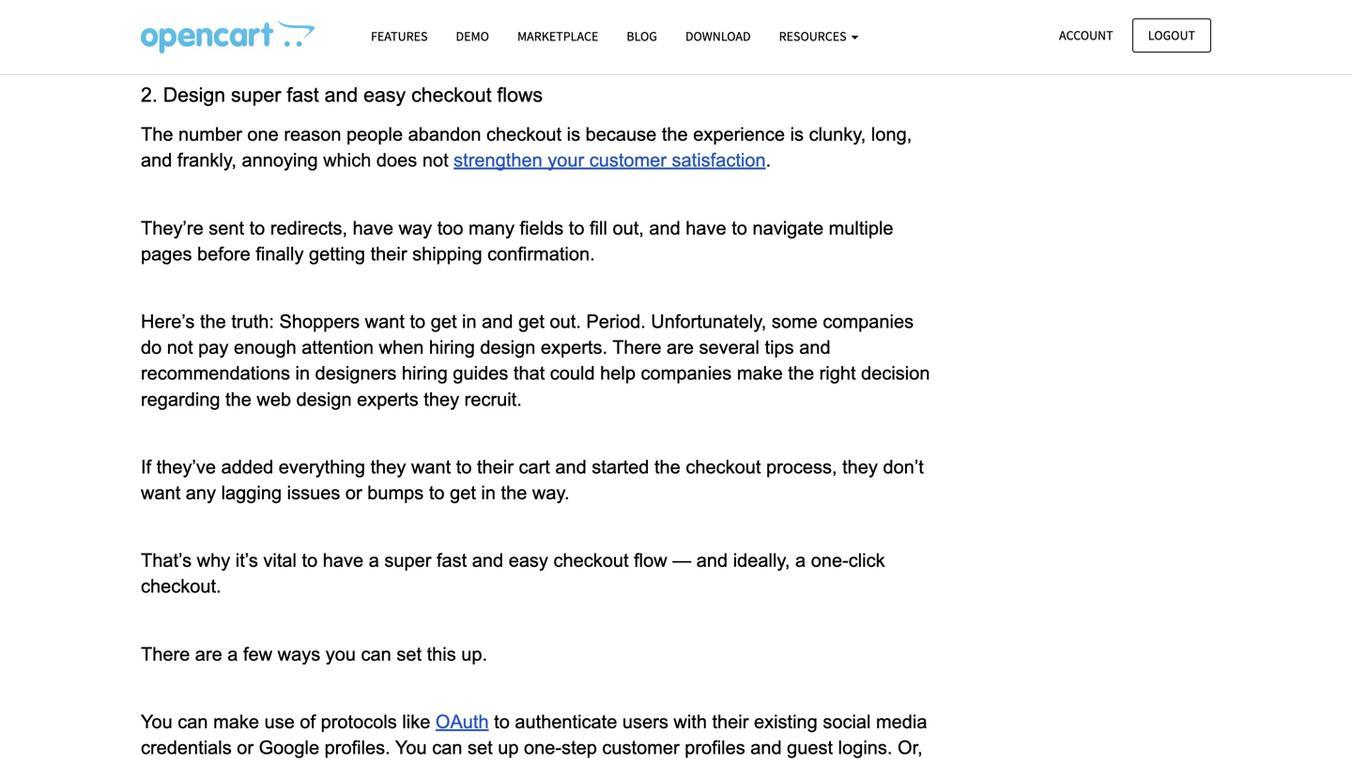 Task type: locate. For each thing, give the bounding box(es) containing it.
—
[[673, 550, 691, 571]]

multiple
[[829, 218, 894, 238]]

resources
[[779, 28, 849, 45]]

can right you
[[361, 644, 391, 665]]

get up guides
[[431, 311, 457, 332]]

to
[[640, 0, 656, 14], [386, 19, 402, 40], [249, 218, 265, 238], [569, 218, 585, 238], [732, 218, 747, 238], [410, 311, 426, 332], [456, 457, 472, 477], [429, 483, 445, 503], [302, 550, 318, 571], [494, 712, 510, 732]]

2 vertical spatial their
[[712, 712, 749, 732]]

1 horizontal spatial with
[[674, 712, 707, 732]]

several
[[699, 337, 760, 358]]

set down oauth link
[[468, 738, 493, 758]]

too
[[437, 218, 463, 238]]

and inside they're sent to redirects, have way too many fields to fill out, and have to navigate multiple pages before finally getting their shipping confirmation.
[[649, 218, 681, 238]]

to right the 'bumps'
[[429, 483, 445, 503]]

0 vertical spatial super
[[231, 84, 281, 106]]

you inside "to authenticate users with their existing social media credentials or google profiles. you can set up one-step customer profiles and guest logins. or"
[[395, 738, 427, 758]]

1 horizontal spatial easy
[[509, 550, 548, 571]]

and up 'way.'
[[555, 457, 587, 477]]

1 vertical spatial their
[[477, 457, 514, 477]]

1 horizontal spatial make
[[737, 363, 783, 384]]

if the sale doesn't go through, reach out again with a nudge to complete checkout. use an automated follow-up process to save time. more on this in a bit.
[[141, 0, 893, 40]]

this right on
[[572, 19, 601, 40]]

with inside if the sale doesn't go through, reach out again with a nudge to complete checkout. use an automated follow-up process to save time. more on this in a bit.
[[528, 0, 562, 14]]

here's
[[141, 311, 195, 332]]

is
[[567, 124, 581, 145], [790, 124, 804, 145]]

authenticate
[[515, 712, 617, 732]]

hiring down when
[[402, 363, 448, 384]]

easy down 'way.'
[[509, 550, 548, 571]]

0 horizontal spatial with
[[528, 0, 562, 14]]

0 vertical spatial up
[[289, 19, 310, 40]]

0 vertical spatial not
[[422, 150, 449, 171]]

through,
[[319, 0, 388, 14]]

0 horizontal spatial one-
[[524, 738, 562, 758]]

1 horizontal spatial want
[[365, 311, 405, 332]]

there left few on the bottom left of the page
[[141, 644, 190, 665]]

number
[[178, 124, 242, 145]]

0 vertical spatial make
[[737, 363, 783, 384]]

with up "profiles"
[[674, 712, 707, 732]]

0 horizontal spatial companies
[[641, 363, 732, 384]]

set
[[397, 644, 422, 665], [468, 738, 493, 758]]

don't
[[883, 457, 924, 477]]

and down the
[[141, 150, 172, 171]]

to right the sent
[[249, 218, 265, 238]]

0 vertical spatial one-
[[811, 550, 849, 571]]

checkout. up resources
[[742, 0, 823, 14]]

if
[[141, 0, 151, 14], [141, 457, 151, 477]]

can down oauth
[[432, 738, 462, 758]]

if inside if they've added everything they want to their cart and started the checkout process, they don't want any lagging issues or bumps to get in the way.
[[141, 457, 151, 477]]

in left 'way.'
[[481, 483, 496, 503]]

you
[[326, 644, 356, 665]]

1 vertical spatial not
[[167, 337, 193, 358]]

are inside here's the truth: shoppers want to get in and get out. period. unfortunately, some companies do not pay enough attention when hiring design experts. there are several tips and recommendations in designers hiring guides that could help companies make the right decision regarding the web design experts they recruit.
[[667, 337, 694, 358]]

0 vertical spatial set
[[397, 644, 422, 665]]

and up guides
[[482, 311, 513, 332]]

the right the 'started'
[[655, 457, 681, 477]]

make left use
[[213, 712, 259, 732]]

want up when
[[365, 311, 405, 332]]

0 horizontal spatial make
[[213, 712, 259, 732]]

which does not strengthen your customer satisfaction .
[[323, 150, 776, 171]]

and right out,
[[649, 218, 681, 238]]

1 horizontal spatial checkout.
[[742, 0, 823, 14]]

2 horizontal spatial can
[[432, 738, 462, 758]]

up
[[289, 19, 310, 40], [498, 738, 519, 758]]

1 horizontal spatial this
[[572, 19, 601, 40]]

have right vital
[[323, 550, 364, 571]]

they left don't
[[843, 457, 878, 477]]

are left few on the bottom left of the page
[[195, 644, 222, 665]]

0 vertical spatial design
[[480, 337, 536, 358]]

want up the 'bumps'
[[411, 457, 451, 477]]

hiring up guides
[[429, 337, 475, 358]]

get right the 'bumps'
[[450, 483, 476, 503]]

customer down 'users'
[[602, 738, 680, 758]]

0 horizontal spatial are
[[195, 644, 222, 665]]

2 is from the left
[[790, 124, 804, 145]]

1 horizontal spatial super
[[384, 550, 431, 571]]

blog link
[[613, 20, 671, 53]]

1 horizontal spatial you
[[395, 738, 427, 758]]

demo
[[456, 28, 489, 45]]

their left cart
[[477, 457, 514, 477]]

decision
[[861, 363, 930, 384]]

1 horizontal spatial one-
[[811, 550, 849, 571]]

out,
[[613, 218, 644, 238]]

design up that
[[480, 337, 536, 358]]

1 vertical spatial one-
[[524, 738, 562, 758]]

their up "profiles"
[[712, 712, 749, 732]]

0 horizontal spatial set
[[397, 644, 422, 665]]

1 vertical spatial can
[[178, 712, 208, 732]]

0 horizontal spatial super
[[231, 84, 281, 106]]

design down designers
[[296, 389, 352, 410]]

step
[[562, 738, 597, 758]]

they're sent to redirects, have way too many fields to fill out, and have to navigate multiple pages before finally getting their shipping confirmation.
[[141, 218, 899, 264]]

protocols
[[321, 712, 397, 732]]

customer down because
[[590, 150, 667, 171]]

set left up.
[[397, 644, 422, 665]]

they down guides
[[424, 389, 459, 410]]

1 horizontal spatial their
[[477, 457, 514, 477]]

checkout up which does not strengthen your customer satisfaction .
[[487, 124, 562, 145]]

they up the 'bumps'
[[371, 457, 406, 477]]

a down the 'bumps'
[[369, 550, 379, 571]]

you can make use of protocols like oauth
[[141, 712, 489, 732]]

can up credentials
[[178, 712, 208, 732]]

1 horizontal spatial or
[[346, 483, 362, 503]]

annoying
[[242, 150, 318, 171]]

1 horizontal spatial up
[[498, 738, 519, 758]]

super down the 'bumps'
[[384, 550, 431, 571]]

there
[[613, 337, 662, 358], [141, 644, 190, 665]]

1 is from the left
[[567, 124, 581, 145]]

you
[[141, 712, 173, 732], [395, 738, 427, 758]]

checkout inside if they've added everything they want to their cart and started the checkout process, they don't want any lagging issues or bumps to get in the way.
[[686, 457, 761, 477]]

or left google
[[237, 738, 254, 758]]

demo link
[[442, 20, 503, 53]]

in down nudge
[[607, 19, 621, 40]]

and inside if they've added everything they want to their cart and started the checkout process, they don't want any lagging issues or bumps to get in the way.
[[555, 457, 587, 477]]

if for if they've added everything they want to their cart and started the checkout process, they don't want any lagging issues or bumps to get in the way.
[[141, 457, 151, 477]]

their
[[371, 244, 407, 264], [477, 457, 514, 477], [712, 712, 749, 732]]

get inside if they've added everything they want to their cart and started the checkout process, they don't want any lagging issues or bumps to get in the way.
[[450, 483, 476, 503]]

1 vertical spatial or
[[237, 738, 254, 758]]

not down abandon
[[422, 150, 449, 171]]

the inside if the sale doesn't go through, reach out again with a nudge to complete checkout. use an automated follow-up process to save time. more on this in a bit.
[[157, 0, 183, 14]]

are down the unfortunately,
[[667, 337, 694, 358]]

companies down several
[[641, 363, 732, 384]]

make inside here's the truth: shoppers want to get in and get out. period. unfortunately, some companies do not pay enough attention when hiring design experts. there are several tips and recommendations in designers hiring guides that could help companies make the right decision regarding the web design experts they recruit.
[[737, 363, 783, 384]]

0 horizontal spatial design
[[296, 389, 352, 410]]

0 vertical spatial their
[[371, 244, 407, 264]]

make
[[737, 363, 783, 384], [213, 712, 259, 732]]

1 vertical spatial super
[[384, 550, 431, 571]]

to left cart
[[456, 457, 472, 477]]

profiles.
[[325, 738, 390, 758]]

to right vital
[[302, 550, 318, 571]]

guides
[[453, 363, 508, 384]]

1 horizontal spatial design
[[480, 337, 536, 358]]

to right oauth
[[494, 712, 510, 732]]

companies
[[823, 311, 914, 332], [641, 363, 732, 384]]

0 vertical spatial checkout.
[[742, 0, 823, 14]]

like
[[402, 712, 430, 732]]

2. design super fast and easy checkout flows
[[141, 84, 548, 106]]

1 horizontal spatial set
[[468, 738, 493, 758]]

0 vertical spatial if
[[141, 0, 151, 14]]

a up marketplace
[[567, 0, 577, 14]]

0 vertical spatial or
[[346, 483, 362, 503]]

make down "tips"
[[737, 363, 783, 384]]

fast inside that's why it's vital to have a super fast and easy checkout flow — and ideally, a one-click checkout.
[[437, 550, 467, 571]]

1 horizontal spatial not
[[422, 150, 449, 171]]

0 vertical spatial this
[[572, 19, 601, 40]]

up inside "to authenticate users with their existing social media credentials or google profiles. you can set up one-step customer profiles and guest logins. or"
[[498, 738, 519, 758]]

1 vertical spatial this
[[427, 644, 456, 665]]

with inside "to authenticate users with their existing social media credentials or google profiles. you can set up one-step customer profiles and guest logins. or"
[[674, 712, 707, 732]]

there up help
[[613, 337, 662, 358]]

0 vertical spatial with
[[528, 0, 562, 14]]

vital
[[263, 550, 297, 571]]

reach
[[394, 0, 441, 14]]

you up credentials
[[141, 712, 173, 732]]

existing
[[754, 712, 818, 732]]

the up "satisfaction"
[[662, 124, 688, 145]]

the down "tips"
[[788, 363, 814, 384]]

can inside "to authenticate users with their existing social media credentials or google profiles. you can set up one-step customer profiles and guest logins. or"
[[432, 738, 462, 758]]

clunky,
[[809, 124, 866, 145]]

many
[[469, 218, 515, 238]]

features link
[[357, 20, 442, 53]]

not down the here's
[[167, 337, 193, 358]]

guest
[[787, 738, 833, 758]]

easy up people
[[364, 84, 406, 106]]

2 horizontal spatial they
[[843, 457, 878, 477]]

0 horizontal spatial easy
[[364, 84, 406, 106]]

their down way
[[371, 244, 407, 264]]

experts
[[357, 389, 419, 410]]

1 horizontal spatial companies
[[823, 311, 914, 332]]

1 vertical spatial set
[[468, 738, 493, 758]]

1 horizontal spatial are
[[667, 337, 694, 358]]

not
[[422, 150, 449, 171], [167, 337, 193, 358]]

the up automated
[[157, 0, 183, 14]]

up down the go
[[289, 19, 310, 40]]

account
[[1059, 27, 1113, 44]]

0 vertical spatial are
[[667, 337, 694, 358]]

1 vertical spatial if
[[141, 457, 151, 477]]

2 vertical spatial can
[[432, 738, 462, 758]]

regarding
[[141, 389, 220, 410]]

this inside if the sale doesn't go through, reach out again with a nudge to complete checkout. use an automated follow-up process to save time. more on this in a bit.
[[572, 19, 601, 40]]

and down if they've added everything they want to their cart and started the checkout process, they don't want any lagging issues or bumps to get in the way.
[[472, 550, 504, 571]]

0 horizontal spatial there
[[141, 644, 190, 665]]

set inside "to authenticate users with their existing social media credentials or google profiles. you can set up one-step customer profiles and guest logins. or"
[[468, 738, 493, 758]]

1 vertical spatial there
[[141, 644, 190, 665]]

0 horizontal spatial want
[[141, 483, 181, 503]]

one-
[[811, 550, 849, 571], [524, 738, 562, 758]]

0 horizontal spatial up
[[289, 19, 310, 40]]

1 vertical spatial with
[[674, 712, 707, 732]]

1 vertical spatial checkout.
[[141, 576, 221, 597]]

0 horizontal spatial is
[[567, 124, 581, 145]]

issues
[[287, 483, 340, 503]]

process
[[315, 19, 381, 40]]

when
[[379, 337, 424, 358]]

0 horizontal spatial or
[[237, 738, 254, 758]]

up down authenticate on the left of the page
[[498, 738, 519, 758]]

1 vertical spatial easy
[[509, 550, 548, 571]]

if left the they've
[[141, 457, 151, 477]]

experts.
[[541, 337, 608, 358]]

1 if from the top
[[141, 0, 151, 14]]

if inside if the sale doesn't go through, reach out again with a nudge to complete checkout. use an automated follow-up process to save time. more on this in a bit.
[[141, 0, 151, 14]]

0 vertical spatial customer
[[590, 150, 667, 171]]

0 horizontal spatial not
[[167, 337, 193, 358]]

1 horizontal spatial they
[[424, 389, 459, 410]]

1 vertical spatial want
[[411, 457, 451, 477]]

checkout. down that's
[[141, 576, 221, 597]]

0 horizontal spatial their
[[371, 244, 407, 264]]

0 horizontal spatial checkout.
[[141, 576, 221, 597]]

attention
[[302, 337, 374, 358]]

they
[[424, 389, 459, 410], [371, 457, 406, 477], [843, 457, 878, 477]]

this left up.
[[427, 644, 456, 665]]

in
[[607, 19, 621, 40], [462, 311, 477, 332], [295, 363, 310, 384], [481, 483, 496, 503]]

one- right ideally,
[[811, 550, 849, 571]]

does
[[377, 150, 417, 171]]

checkout
[[411, 84, 492, 106], [487, 124, 562, 145], [686, 457, 761, 477], [554, 550, 629, 571]]

checkout left process,
[[686, 457, 761, 477]]

you down like on the left of page
[[395, 738, 427, 758]]

why
[[197, 550, 230, 571]]

oauth
[[436, 712, 489, 732]]

or right issues on the left of page
[[346, 483, 362, 503]]

0 vertical spatial fast
[[287, 84, 319, 106]]

a right ideally,
[[796, 550, 806, 571]]

0 horizontal spatial you
[[141, 712, 173, 732]]

2 if from the top
[[141, 457, 151, 477]]

1 vertical spatial you
[[395, 738, 427, 758]]

1 vertical spatial up
[[498, 738, 519, 758]]

abandon
[[408, 124, 481, 145]]

customer
[[590, 150, 667, 171], [602, 738, 680, 758]]

1 vertical spatial fast
[[437, 550, 467, 571]]

super up one at the left top
[[231, 84, 281, 106]]

0 vertical spatial want
[[365, 311, 405, 332]]

1 horizontal spatial is
[[790, 124, 804, 145]]

want down the they've
[[141, 483, 181, 503]]

logout
[[1148, 27, 1196, 44]]

and down existing
[[751, 738, 782, 758]]

1 horizontal spatial fast
[[437, 550, 467, 571]]

and up the reason
[[325, 84, 358, 106]]

their inside "to authenticate users with their existing social media credentials or google profiles. you can set up one-step customer profiles and guest logins. or"
[[712, 712, 749, 732]]

1 horizontal spatial there
[[613, 337, 662, 358]]

is left clunky,
[[790, 124, 804, 145]]

credentials
[[141, 738, 232, 758]]

with up on
[[528, 0, 562, 14]]

is up your
[[567, 124, 581, 145]]

one- down authenticate on the left of the page
[[524, 738, 562, 758]]

2 vertical spatial want
[[141, 483, 181, 503]]

to left navigate
[[732, 218, 747, 238]]

checkout left flow
[[554, 550, 629, 571]]

do
[[141, 337, 162, 358]]

and right —
[[697, 550, 728, 571]]

have left way
[[353, 218, 394, 238]]

again
[[477, 0, 523, 14]]

in inside if they've added everything they want to their cart and started the checkout process, they don't want any lagging issues or bumps to get in the way.
[[481, 483, 496, 503]]

0 horizontal spatial fast
[[287, 84, 319, 106]]

0 vertical spatial there
[[613, 337, 662, 358]]

download link
[[671, 20, 765, 53]]

that's
[[141, 550, 192, 571]]

companies up decision
[[823, 311, 914, 332]]

to up when
[[410, 311, 426, 332]]

1 vertical spatial customer
[[602, 738, 680, 758]]

if up automated
[[141, 0, 151, 14]]

logout link
[[1132, 18, 1212, 52]]

1 horizontal spatial can
[[361, 644, 391, 665]]

their inside if they've added everything they want to their cart and started the checkout process, they don't want any lagging issues or bumps to get in the way.
[[477, 457, 514, 477]]

2 horizontal spatial their
[[712, 712, 749, 732]]



Task type: describe. For each thing, give the bounding box(es) containing it.
that's why it's vital to have a super fast and easy checkout flow — and ideally, a one-click checkout.
[[141, 550, 891, 597]]

save
[[407, 19, 447, 40]]

redirects,
[[270, 218, 348, 238]]

web
[[257, 389, 291, 410]]

there inside here's the truth: shoppers want to get in and get out. period. unfortunately, some companies do not pay enough attention when hiring design experts. there are several tips and recommendations in designers hiring guides that could help companies make the right decision regarding the web design experts they recruit.
[[613, 337, 662, 358]]

experience
[[693, 124, 785, 145]]

in up guides
[[462, 311, 477, 332]]

not inside here's the truth: shoppers want to get in and get out. period. unfortunately, some companies do not pay enough attention when hiring design experts. there are several tips and recommendations in designers hiring guides that could help companies make the right decision regarding the web design experts they recruit.
[[167, 337, 193, 358]]

a left few on the bottom left of the page
[[228, 644, 238, 665]]

bumps
[[367, 483, 424, 503]]

to authenticate users with their existing social media credentials or google profiles. you can set up one-step customer profiles and guest logins. or
[[141, 712, 933, 764]]

flow
[[634, 550, 667, 571]]

frankly,
[[177, 150, 237, 171]]

marketplace link
[[503, 20, 613, 53]]

sale
[[188, 0, 222, 14]]

0 vertical spatial you
[[141, 712, 173, 732]]

the up pay
[[200, 311, 226, 332]]

or inside "to authenticate users with their existing social media credentials or google profiles. you can set up one-step customer profiles and guest logins. or"
[[237, 738, 254, 758]]

profiles
[[685, 738, 745, 758]]

because
[[586, 124, 657, 145]]

getting
[[309, 244, 365, 264]]

flows
[[497, 84, 543, 106]]

fill
[[590, 218, 608, 238]]

more
[[498, 19, 541, 40]]

doesn't
[[228, 0, 288, 14]]

and inside the number one reason people abandon checkout is because the experience is clunky, long, and frankly, annoying
[[141, 150, 172, 171]]

go
[[293, 0, 314, 14]]

the number one reason people abandon checkout is because the experience is clunky, long, and frankly, annoying
[[141, 124, 917, 171]]

1 vertical spatial hiring
[[402, 363, 448, 384]]

get left 'out.'
[[519, 311, 545, 332]]

bit.
[[642, 19, 667, 40]]

1 vertical spatial make
[[213, 712, 259, 732]]

unfortunately,
[[651, 311, 767, 332]]

designers
[[315, 363, 397, 384]]

in down attention
[[295, 363, 310, 384]]

super inside that's why it's vital to have a super fast and easy checkout flow — and ideally, a one-click checkout.
[[384, 550, 431, 571]]

0 vertical spatial hiring
[[429, 337, 475, 358]]

if for if the sale doesn't go through, reach out again with a nudge to complete checkout. use an automated follow-up process to save time. more on this in a bit.
[[141, 0, 151, 14]]

.
[[766, 150, 771, 171]]

the down cart
[[501, 483, 527, 503]]

click
[[849, 550, 885, 571]]

7 unique ways to boost mobile shopping cart conversion rates image
[[141, 20, 315, 54]]

have down "satisfaction"
[[686, 218, 727, 238]]

have inside that's why it's vital to have a super fast and easy checkout flow — and ideally, a one-click checkout.
[[323, 550, 364, 571]]

to up bit.
[[640, 0, 656, 14]]

the
[[141, 124, 173, 145]]

to left fill
[[569, 218, 585, 238]]

if they've added everything they want to their cart and started the checkout process, they don't want any lagging issues or bumps to get in the way.
[[141, 457, 929, 503]]

2 horizontal spatial want
[[411, 457, 451, 477]]

marketplace
[[517, 28, 599, 45]]

some
[[772, 311, 818, 332]]

and down some
[[799, 337, 831, 358]]

1 vertical spatial are
[[195, 644, 222, 665]]

to inside "to authenticate users with their existing social media credentials or google profiles. you can set up one-step customer profiles and guest logins. or"
[[494, 712, 510, 732]]

could
[[550, 363, 595, 384]]

the inside the number one reason people abandon checkout is because the experience is clunky, long, and frankly, annoying
[[662, 124, 688, 145]]

navigate
[[753, 218, 824, 238]]

checkout. inside that's why it's vital to have a super fast and easy checkout flow — and ideally, a one-click checkout.
[[141, 576, 221, 597]]

checkout up abandon
[[411, 84, 492, 106]]

or inside if they've added everything they want to their cart and started the checkout process, they don't want any lagging issues or bumps to get in the way.
[[346, 483, 362, 503]]

process,
[[766, 457, 837, 477]]

your
[[548, 150, 584, 171]]

help
[[600, 363, 636, 384]]

few
[[243, 644, 272, 665]]

0 vertical spatial companies
[[823, 311, 914, 332]]

design
[[163, 84, 226, 106]]

on
[[546, 19, 567, 40]]

strengthen your customer satisfaction link
[[454, 149, 766, 172]]

confirmation.
[[488, 244, 595, 264]]

one- inside that's why it's vital to have a super fast and easy checkout flow — and ideally, a one-click checkout.
[[811, 550, 849, 571]]

in inside if the sale doesn't go through, reach out again with a nudge to complete checkout. use an automated follow-up process to save time. more on this in a bit.
[[607, 19, 621, 40]]

ways
[[278, 644, 320, 665]]

right
[[820, 363, 856, 384]]

before
[[197, 244, 251, 264]]

a left bit.
[[626, 19, 637, 40]]

recruit.
[[465, 389, 522, 410]]

follow-
[[235, 19, 289, 40]]

they inside here's the truth: shoppers want to get in and get out. period. unfortunately, some companies do not pay enough attention when hiring design experts. there are several tips and recommendations in designers hiring guides that could help companies make the right decision regarding the web design experts they recruit.
[[424, 389, 459, 410]]

long,
[[871, 124, 912, 145]]

the down recommendations
[[225, 389, 252, 410]]

added
[[221, 457, 273, 477]]

customer inside "to authenticate users with their existing social media credentials or google profiles. you can set up one-step customer profiles and guest logins. or"
[[602, 738, 680, 758]]

and inside "to authenticate users with their existing social media credentials or google profiles. you can set up one-step customer profiles and guest logins. or"
[[751, 738, 782, 758]]

to down reach
[[386, 19, 402, 40]]

1 vertical spatial design
[[296, 389, 352, 410]]

their inside they're sent to redirects, have way too many fields to fill out, and have to navigate multiple pages before finally getting their shipping confirmation.
[[371, 244, 407, 264]]

time.
[[452, 19, 493, 40]]

0 horizontal spatial this
[[427, 644, 456, 665]]

account link
[[1043, 18, 1129, 52]]

they're
[[141, 218, 204, 238]]

0 vertical spatial easy
[[364, 84, 406, 106]]

to inside that's why it's vital to have a super fast and easy checkout flow — and ideally, a one-click checkout.
[[302, 550, 318, 571]]

which
[[323, 150, 371, 171]]

shoppers
[[279, 311, 360, 332]]

logins.
[[838, 738, 893, 758]]

it's
[[236, 550, 258, 571]]

0 horizontal spatial can
[[178, 712, 208, 732]]

recommendations
[[141, 363, 290, 384]]

of
[[300, 712, 316, 732]]

0 horizontal spatial they
[[371, 457, 406, 477]]

checkout inside the number one reason people abandon checkout is because the experience is clunky, long, and frankly, annoying
[[487, 124, 562, 145]]

use
[[828, 0, 861, 14]]

pay
[[198, 337, 229, 358]]

download
[[686, 28, 751, 45]]

they've
[[157, 457, 216, 477]]

up inside if the sale doesn't go through, reach out again with a nudge to complete checkout. use an automated follow-up process to save time. more on this in a bit.
[[289, 19, 310, 40]]

finally
[[256, 244, 304, 264]]

any
[[186, 483, 216, 503]]

an
[[867, 0, 887, 14]]

fields
[[520, 218, 564, 238]]

reason
[[284, 124, 341, 145]]

checkout inside that's why it's vital to have a super fast and easy checkout flow — and ideally, a one-click checkout.
[[554, 550, 629, 571]]

truth:
[[231, 311, 274, 332]]

1 vertical spatial companies
[[641, 363, 732, 384]]

0 vertical spatial can
[[361, 644, 391, 665]]

easy inside that's why it's vital to have a super fast and easy checkout flow — and ideally, a one-click checkout.
[[509, 550, 548, 571]]

way.
[[532, 483, 570, 503]]

media
[[876, 712, 927, 732]]

period.
[[586, 311, 646, 332]]

checkout. inside if the sale doesn't go through, reach out again with a nudge to complete checkout. use an automated follow-up process to save time. more on this in a bit.
[[742, 0, 823, 14]]

want inside here's the truth: shoppers want to get in and get out. period. unfortunately, some companies do not pay enough attention when hiring design experts. there are several tips and recommendations in designers hiring guides that could help companies make the right decision regarding the web design experts they recruit.
[[365, 311, 405, 332]]

everything
[[279, 457, 365, 477]]

one- inside "to authenticate users with their existing social media credentials or google profiles. you can set up one-step customer profiles and guest logins. or"
[[524, 738, 562, 758]]

resources link
[[765, 20, 873, 53]]

oauth link
[[436, 710, 489, 734]]

to inside here's the truth: shoppers want to get in and get out. period. unfortunately, some companies do not pay enough attention when hiring design experts. there are several tips and recommendations in designers hiring guides that could help companies make the right decision regarding the web design experts they recruit.
[[410, 311, 426, 332]]

way
[[399, 218, 432, 238]]

satisfaction
[[672, 150, 766, 171]]

started
[[592, 457, 649, 477]]



Task type: vqa. For each thing, say whether or not it's contained in the screenshot.
comment icon
no



